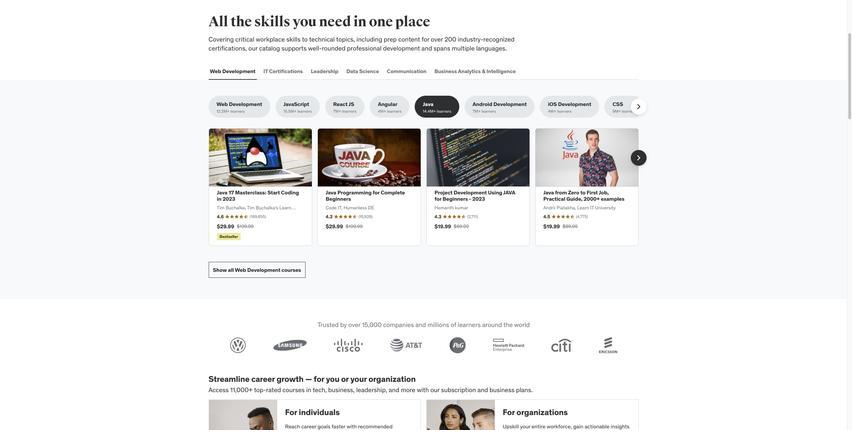 Task type: vqa. For each thing, say whether or not it's contained in the screenshot.
LEARNERS within Android Development 7M+ Learners
yes



Task type: describe. For each thing, give the bounding box(es) containing it.
individuals
[[299, 408, 340, 418]]

learners inside css 9m+ learners
[[622, 109, 636, 114]]

java programming for complete beginners
[[326, 189, 405, 202]]

all
[[209, 13, 228, 30]]

business
[[490, 386, 515, 394]]

development for ios development 4m+ learners
[[558, 101, 591, 108]]

career for streamline
[[251, 374, 275, 385]]

coding
[[281, 189, 299, 196]]

1 vertical spatial over
[[348, 321, 360, 329]]

reach
[[285, 424, 300, 430]]

rounded
[[322, 44, 346, 52]]

java
[[503, 189, 515, 196]]

your inside upskill your entire workforce, gain actionable insights
[[520, 424, 530, 430]]

with inside streamline career growth — for you or your organization access 11,000+ top-rated courses in tech, business, leadership, and more with our subscription and business plans.
[[417, 386, 429, 394]]

workplace
[[256, 35, 285, 43]]

supports
[[282, 44, 307, 52]]

2023 inside project development using java for beginners - 2023
[[472, 196, 485, 202]]

gain
[[573, 424, 583, 430]]

data
[[346, 68, 358, 74]]

science
[[359, 68, 379, 74]]

multiple
[[452, 44, 475, 52]]

spans
[[434, 44, 450, 52]]

7m+ for react js
[[333, 109, 341, 114]]

place
[[395, 13, 430, 30]]

critical
[[235, 35, 254, 43]]

project development using java for beginners - 2023 link
[[435, 189, 515, 202]]

it certifications button
[[262, 63, 304, 79]]

topics,
[[336, 35, 355, 43]]

learners inside the react js 7m+ learners
[[342, 109, 357, 114]]

first
[[587, 189, 598, 196]]

reach career goals faster with recommended
[[285, 424, 399, 431]]

15.5m+
[[283, 109, 296, 114]]

of
[[451, 321, 456, 329]]

it
[[263, 68, 268, 74]]

for inside project development using java for beginners - 2023
[[435, 196, 441, 202]]

actionable
[[585, 424, 610, 430]]

in inside streamline career growth — for you or your organization access 11,000+ top-rated courses in tech, business, leadership, and more with our subscription and business plans.
[[306, 386, 311, 394]]

&
[[482, 68, 485, 74]]

data science
[[346, 68, 379, 74]]

business analytics & intelligence button
[[433, 63, 517, 79]]

all
[[228, 267, 234, 273]]

by
[[340, 321, 347, 329]]

rated
[[266, 386, 281, 394]]

data science button
[[345, 63, 380, 79]]

workforce,
[[547, 424, 572, 430]]

with inside reach career goals faster with recommended
[[347, 424, 357, 430]]

java for java 14.4m+ learners
[[423, 101, 433, 108]]

over inside 'covering critical workplace skills to technical topics, including prep content for over 200 industry-recognized certifications, our catalog supports well-rounded professional development and spans multiple languages.'
[[431, 35, 443, 43]]

well-
[[308, 44, 322, 52]]

android
[[473, 101, 492, 108]]

web for web development
[[210, 68, 221, 74]]

for for for individuals
[[285, 408, 297, 418]]

from
[[555, 189, 567, 196]]

next image for topic filters element
[[633, 102, 644, 112]]

show
[[213, 267, 227, 273]]

learners inside android development 7m+ learners
[[482, 109, 496, 114]]

recognized
[[483, 35, 515, 43]]

prep
[[384, 35, 397, 43]]

access
[[209, 386, 229, 394]]

practical
[[543, 196, 565, 202]]

react
[[333, 101, 348, 108]]

job,
[[599, 189, 609, 196]]

in for 2023
[[217, 196, 221, 202]]

learners inside java 14.4m+ learners
[[437, 109, 451, 114]]

our inside streamline career growth — for you or your organization access 11,000+ top-rated courses in tech, business, leadership, and more with our subscription and business plans.
[[430, 386, 440, 394]]

css
[[613, 101, 623, 108]]

courses inside show all web development courses link
[[282, 267, 301, 273]]

development for android development 7m+ learners
[[493, 101, 527, 108]]

2 vertical spatial web
[[235, 267, 246, 273]]

javascript 15.5m+ learners
[[283, 101, 312, 114]]

programming
[[337, 189, 372, 196]]

java from zero to first job, practical guide, 2000+ examples
[[543, 189, 625, 202]]

ios development 4m+ learners
[[548, 101, 591, 114]]

for for for organizations
[[503, 408, 515, 418]]

streamline career growth — for you or your organization access 11,000+ top-rated courses in tech, business, leadership, and more with our subscription and business plans.
[[209, 374, 533, 394]]

entire
[[532, 424, 546, 430]]

start
[[267, 189, 280, 196]]

samsung logo image
[[273, 340, 307, 351]]

communication button
[[386, 63, 428, 79]]

technical
[[309, 35, 335, 43]]

4m+ inside angular 4m+ learners
[[378, 109, 386, 114]]

using
[[488, 189, 502, 196]]

need
[[319, 13, 351, 30]]

angular
[[378, 101, 397, 108]]

react js 7m+ learners
[[333, 101, 357, 114]]

more
[[401, 386, 415, 394]]

subscription
[[441, 386, 476, 394]]

around
[[482, 321, 502, 329]]

your inside streamline career growth — for you or your organization access 11,000+ top-rated courses in tech, business, leadership, and more with our subscription and business plans.
[[350, 374, 367, 385]]

show all web development courses
[[213, 267, 301, 273]]

200
[[445, 35, 456, 43]]

11,000+
[[230, 386, 253, 394]]

for inside java programming for complete beginners
[[373, 189, 380, 196]]

java programming for complete beginners link
[[326, 189, 405, 202]]

insights
[[611, 424, 630, 430]]

leadership,
[[356, 386, 387, 394]]

leadership button
[[310, 63, 340, 79]]

languages.
[[476, 44, 507, 52]]

organizations
[[517, 408, 568, 418]]

7m+ for android development
[[473, 109, 481, 114]]

leadership
[[311, 68, 338, 74]]

beginners inside project development using java for beginners - 2023
[[443, 196, 468, 202]]

certifications,
[[209, 44, 247, 52]]

top-
[[254, 386, 266, 394]]

15,000
[[362, 321, 382, 329]]



Task type: locate. For each thing, give the bounding box(es) containing it.
development inside android development 7m+ learners
[[493, 101, 527, 108]]

web development
[[210, 68, 255, 74]]

with right more
[[417, 386, 429, 394]]

0 horizontal spatial you
[[293, 13, 317, 30]]

faster
[[332, 424, 345, 430]]

2 vertical spatial in
[[306, 386, 311, 394]]

development inside 'button'
[[222, 68, 255, 74]]

career
[[251, 374, 275, 385], [301, 424, 316, 430]]

4m+ down the angular
[[378, 109, 386, 114]]

plans.
[[516, 386, 533, 394]]

1 horizontal spatial 4m+
[[548, 109, 556, 114]]

development up 12.2m+
[[229, 101, 262, 108]]

to inside java from zero to first job, practical guide, 2000+ examples
[[580, 189, 586, 196]]

learners inside angular 4m+ learners
[[387, 109, 402, 114]]

1 vertical spatial your
[[520, 424, 530, 430]]

masterclass:
[[235, 189, 266, 196]]

for inside 'covering critical workplace skills to technical topics, including prep content for over 200 industry-recognized certifications, our catalog supports well-rounded professional development and spans multiple languages.'
[[422, 35, 429, 43]]

css 9m+ learners
[[613, 101, 636, 114]]

0 horizontal spatial 2023
[[223, 196, 235, 202]]

skills up workplace
[[254, 13, 290, 30]]

intelligence
[[486, 68, 516, 74]]

development down certifications,
[[222, 68, 255, 74]]

7m+ down react at the left top
[[333, 109, 341, 114]]

java for java programming for complete beginners
[[326, 189, 336, 196]]

0 vertical spatial career
[[251, 374, 275, 385]]

0 vertical spatial you
[[293, 13, 317, 30]]

12.2m+
[[217, 109, 230, 114]]

learners inside javascript 15.5m+ learners
[[297, 109, 312, 114]]

1 7m+ from the left
[[333, 109, 341, 114]]

1 vertical spatial in
[[217, 196, 221, 202]]

industry-
[[458, 35, 483, 43]]

development for web development
[[222, 68, 255, 74]]

1 next image from the top
[[633, 102, 644, 112]]

web development button
[[209, 63, 257, 79]]

hewlett packard enterprise logo image
[[493, 339, 524, 352]]

7m+
[[333, 109, 341, 114], [473, 109, 481, 114]]

att&t logo image
[[390, 339, 422, 352]]

all the skills you need in one place
[[209, 13, 430, 30]]

1 for from the left
[[285, 408, 297, 418]]

0 horizontal spatial career
[[251, 374, 275, 385]]

0 vertical spatial over
[[431, 35, 443, 43]]

web inside 'button'
[[210, 68, 221, 74]]

1 vertical spatial with
[[347, 424, 357, 430]]

organization
[[369, 374, 416, 385]]

0 vertical spatial skills
[[254, 13, 290, 30]]

web right all at the left
[[235, 267, 246, 273]]

next image inside topic filters element
[[633, 102, 644, 112]]

0 horizontal spatial with
[[347, 424, 357, 430]]

and left business
[[478, 386, 488, 394]]

2023 inside java 17 masterclass: start coding in 2023
[[223, 196, 235, 202]]

learners inside web development 12.2m+ learners
[[230, 109, 245, 114]]

1 horizontal spatial 7m+
[[473, 109, 481, 114]]

java 14.4m+ learners
[[423, 101, 451, 114]]

your
[[350, 374, 367, 385], [520, 424, 530, 430]]

2000+
[[584, 196, 600, 202]]

and inside 'covering critical workplace skills to technical topics, including prep content for over 200 industry-recognized certifications, our catalog supports well-rounded professional development and spans multiple languages.'
[[422, 44, 432, 52]]

procter & gamble logo image
[[449, 338, 465, 354]]

0 horizontal spatial our
[[248, 44, 258, 52]]

7m+ inside the react js 7m+ learners
[[333, 109, 341, 114]]

communication
[[387, 68, 426, 74]]

skills
[[254, 13, 290, 30], [286, 35, 301, 43]]

1 4m+ from the left
[[378, 109, 386, 114]]

for up upskill
[[503, 408, 515, 418]]

skills up supports
[[286, 35, 301, 43]]

0 horizontal spatial beginners
[[326, 196, 351, 202]]

0 horizontal spatial to
[[302, 35, 308, 43]]

1 vertical spatial you
[[326, 374, 339, 385]]

0 vertical spatial next image
[[633, 102, 644, 112]]

1 2023 from the left
[[223, 196, 235, 202]]

your left entire
[[520, 424, 530, 430]]

development inside project development using java for beginners - 2023
[[454, 189, 487, 196]]

in up including
[[354, 13, 366, 30]]

9m+
[[613, 109, 621, 114]]

cisco logo image
[[334, 339, 363, 352]]

tech,
[[313, 386, 327, 394]]

1 vertical spatial career
[[301, 424, 316, 430]]

1 horizontal spatial your
[[520, 424, 530, 430]]

you inside streamline career growth — for you or your organization access 11,000+ top-rated courses in tech, business, leadership, and more with our subscription and business plans.
[[326, 374, 339, 385]]

1 horizontal spatial with
[[417, 386, 429, 394]]

beginners inside java programming for complete beginners
[[326, 196, 351, 202]]

business,
[[328, 386, 355, 394]]

trusted by over 15,000 companies and millions of learners around the world
[[317, 321, 530, 329]]

0 horizontal spatial 7m+
[[333, 109, 341, 114]]

for right —
[[314, 374, 324, 385]]

0 vertical spatial the
[[231, 13, 252, 30]]

world
[[514, 321, 530, 329]]

and left spans
[[422, 44, 432, 52]]

java inside java 17 masterclass: start coding in 2023
[[217, 189, 227, 196]]

java from zero to first job, practical guide, 2000+ examples link
[[543, 189, 625, 202]]

js
[[349, 101, 354, 108]]

our
[[248, 44, 258, 52], [430, 386, 440, 394]]

to
[[302, 35, 308, 43], [580, 189, 586, 196]]

development inside ios development 4m+ learners
[[558, 101, 591, 108]]

guide,
[[566, 196, 583, 202]]

growth
[[277, 374, 304, 385]]

and down organization
[[389, 386, 399, 394]]

for left -
[[435, 196, 441, 202]]

your right the or
[[350, 374, 367, 385]]

java inside java from zero to first job, practical guide, 2000+ examples
[[543, 189, 554, 196]]

recommended
[[358, 424, 393, 430]]

the
[[231, 13, 252, 30], [503, 321, 513, 329]]

1 horizontal spatial 2023
[[472, 196, 485, 202]]

project
[[435, 189, 453, 196]]

next image inside carousel element
[[633, 153, 644, 163]]

0 vertical spatial web
[[210, 68, 221, 74]]

topic filters element
[[209, 96, 647, 118]]

1 vertical spatial next image
[[633, 153, 644, 163]]

one
[[369, 13, 393, 30]]

1 vertical spatial courses
[[283, 386, 305, 394]]

java inside java 14.4m+ learners
[[423, 101, 433, 108]]

business analytics & intelligence
[[434, 68, 516, 74]]

development for web development 12.2m+ learners
[[229, 101, 262, 108]]

java for java 17 masterclass: start coding in 2023
[[217, 189, 227, 196]]

1 vertical spatial the
[[503, 321, 513, 329]]

java inside java programming for complete beginners
[[326, 189, 336, 196]]

for organizations
[[503, 408, 568, 418]]

0 vertical spatial in
[[354, 13, 366, 30]]

with right faster
[[347, 424, 357, 430]]

in down —
[[306, 386, 311, 394]]

for right content
[[422, 35, 429, 43]]

in left 17
[[217, 196, 221, 202]]

7m+ inside android development 7m+ learners
[[473, 109, 481, 114]]

show all web development courses link
[[209, 262, 305, 278]]

in for one
[[354, 13, 366, 30]]

ericsson logo image
[[599, 338, 617, 354]]

you left the or
[[326, 374, 339, 385]]

our down critical
[[248, 44, 258, 52]]

next image
[[633, 102, 644, 112], [633, 153, 644, 163]]

4m+ inside ios development 4m+ learners
[[548, 109, 556, 114]]

0 vertical spatial our
[[248, 44, 258, 52]]

0 horizontal spatial the
[[231, 13, 252, 30]]

development for project development using java for beginners - 2023
[[454, 189, 487, 196]]

0 vertical spatial to
[[302, 35, 308, 43]]

java 17 masterclass: start coding in 2023 link
[[217, 189, 299, 202]]

4m+ down ios
[[548, 109, 556, 114]]

volkswagen logo image
[[230, 338, 246, 354]]

certifications
[[269, 68, 303, 74]]

1 horizontal spatial the
[[503, 321, 513, 329]]

1 horizontal spatial you
[[326, 374, 339, 385]]

java left programming
[[326, 189, 336, 196]]

career down for individuals
[[301, 424, 316, 430]]

1 horizontal spatial career
[[301, 424, 316, 430]]

covering
[[209, 35, 234, 43]]

development
[[222, 68, 255, 74], [229, 101, 262, 108], [493, 101, 527, 108], [558, 101, 591, 108], [454, 189, 487, 196], [247, 267, 280, 273]]

next image for carousel element
[[633, 153, 644, 163]]

learners inside ios development 4m+ learners
[[557, 109, 572, 114]]

2 for from the left
[[503, 408, 515, 418]]

0 horizontal spatial in
[[217, 196, 221, 202]]

over up spans
[[431, 35, 443, 43]]

upskill
[[503, 424, 519, 430]]

web down certifications,
[[210, 68, 221, 74]]

2 next image from the top
[[633, 153, 644, 163]]

0 horizontal spatial 4m+
[[378, 109, 386, 114]]

1 horizontal spatial to
[[580, 189, 586, 196]]

7m+ down android on the right of page
[[473, 109, 481, 114]]

professional
[[347, 44, 382, 52]]

web inside web development 12.2m+ learners
[[217, 101, 228, 108]]

the left the world
[[503, 321, 513, 329]]

to left the first
[[580, 189, 586, 196]]

courses inside streamline career growth — for you or your organization access 11,000+ top-rated courses in tech, business, leadership, and more with our subscription and business plans.
[[283, 386, 305, 394]]

for up reach
[[285, 408, 297, 418]]

our inside 'covering critical workplace skills to technical topics, including prep content for over 200 industry-recognized certifications, our catalog supports well-rounded professional development and spans multiple languages.'
[[248, 44, 258, 52]]

1 horizontal spatial our
[[430, 386, 440, 394]]

content
[[398, 35, 420, 43]]

carousel element
[[209, 129, 647, 246]]

goals
[[318, 424, 330, 430]]

development right all at the left
[[247, 267, 280, 273]]

to inside 'covering critical workplace skills to technical topics, including prep content for over 200 industry-recognized certifications, our catalog supports well-rounded professional development and spans multiple languages.'
[[302, 35, 308, 43]]

development left 'using'
[[454, 189, 487, 196]]

career up the top- at left
[[251, 374, 275, 385]]

—
[[305, 374, 312, 385]]

for inside streamline career growth — for you or your organization access 11,000+ top-rated courses in tech, business, leadership, and more with our subscription and business plans.
[[314, 374, 324, 385]]

zero
[[568, 189, 579, 196]]

analytics
[[458, 68, 481, 74]]

2 4m+ from the left
[[548, 109, 556, 114]]

business
[[434, 68, 457, 74]]

career for reach
[[301, 424, 316, 430]]

1 vertical spatial web
[[217, 101, 228, 108]]

over right by
[[348, 321, 360, 329]]

1 horizontal spatial for
[[503, 408, 515, 418]]

you up the technical
[[293, 13, 317, 30]]

0 horizontal spatial for
[[285, 408, 297, 418]]

in inside java 17 masterclass: start coding in 2023
[[217, 196, 221, 202]]

our left subscription
[[430, 386, 440, 394]]

career inside reach career goals faster with recommended
[[301, 424, 316, 430]]

and left millions
[[415, 321, 426, 329]]

you
[[293, 13, 317, 30], [326, 374, 339, 385]]

4m+
[[378, 109, 386, 114], [548, 109, 556, 114]]

2 2023 from the left
[[472, 196, 485, 202]]

trusted
[[317, 321, 339, 329]]

1 horizontal spatial over
[[431, 35, 443, 43]]

for individuals
[[285, 408, 340, 418]]

0 vertical spatial your
[[350, 374, 367, 385]]

-
[[469, 196, 471, 202]]

citi logo image
[[551, 339, 572, 352]]

1 vertical spatial skills
[[286, 35, 301, 43]]

millions
[[427, 321, 449, 329]]

0 horizontal spatial over
[[348, 321, 360, 329]]

2 beginners from the left
[[443, 196, 468, 202]]

1 vertical spatial our
[[430, 386, 440, 394]]

including
[[357, 35, 382, 43]]

0 horizontal spatial your
[[350, 374, 367, 385]]

2 horizontal spatial in
[[354, 13, 366, 30]]

1 horizontal spatial beginners
[[443, 196, 468, 202]]

1 vertical spatial to
[[580, 189, 586, 196]]

development right android on the right of page
[[493, 101, 527, 108]]

for left complete
[[373, 189, 380, 196]]

to up supports
[[302, 35, 308, 43]]

companies
[[383, 321, 414, 329]]

over
[[431, 35, 443, 43], [348, 321, 360, 329]]

2 7m+ from the left
[[473, 109, 481, 114]]

0 vertical spatial courses
[[282, 267, 301, 273]]

java for java from zero to first job, practical guide, 2000+ examples
[[543, 189, 554, 196]]

web up 12.2m+
[[217, 101, 228, 108]]

examples
[[601, 196, 625, 202]]

angular 4m+ learners
[[378, 101, 402, 114]]

development right ios
[[558, 101, 591, 108]]

java left 17
[[217, 189, 227, 196]]

java left from
[[543, 189, 554, 196]]

streamline
[[209, 374, 250, 385]]

development
[[383, 44, 420, 52]]

0 vertical spatial with
[[417, 386, 429, 394]]

1 beginners from the left
[[326, 196, 351, 202]]

the up critical
[[231, 13, 252, 30]]

java up "14.4m+"
[[423, 101, 433, 108]]

web for web development 12.2m+ learners
[[217, 101, 228, 108]]

career inside streamline career growth — for you or your organization access 11,000+ top-rated courses in tech, business, leadership, and more with our subscription and business plans.
[[251, 374, 275, 385]]

1 horizontal spatial in
[[306, 386, 311, 394]]

skills inside 'covering critical workplace skills to technical topics, including prep content for over 200 industry-recognized certifications, our catalog supports well-rounded professional development and spans multiple languages.'
[[286, 35, 301, 43]]

development inside web development 12.2m+ learners
[[229, 101, 262, 108]]

learners
[[230, 109, 245, 114], [297, 109, 312, 114], [342, 109, 357, 114], [387, 109, 402, 114], [437, 109, 451, 114], [482, 109, 496, 114], [557, 109, 572, 114], [622, 109, 636, 114], [458, 321, 481, 329]]

and
[[422, 44, 432, 52], [415, 321, 426, 329], [389, 386, 399, 394], [478, 386, 488, 394]]

javascript
[[283, 101, 309, 108]]



